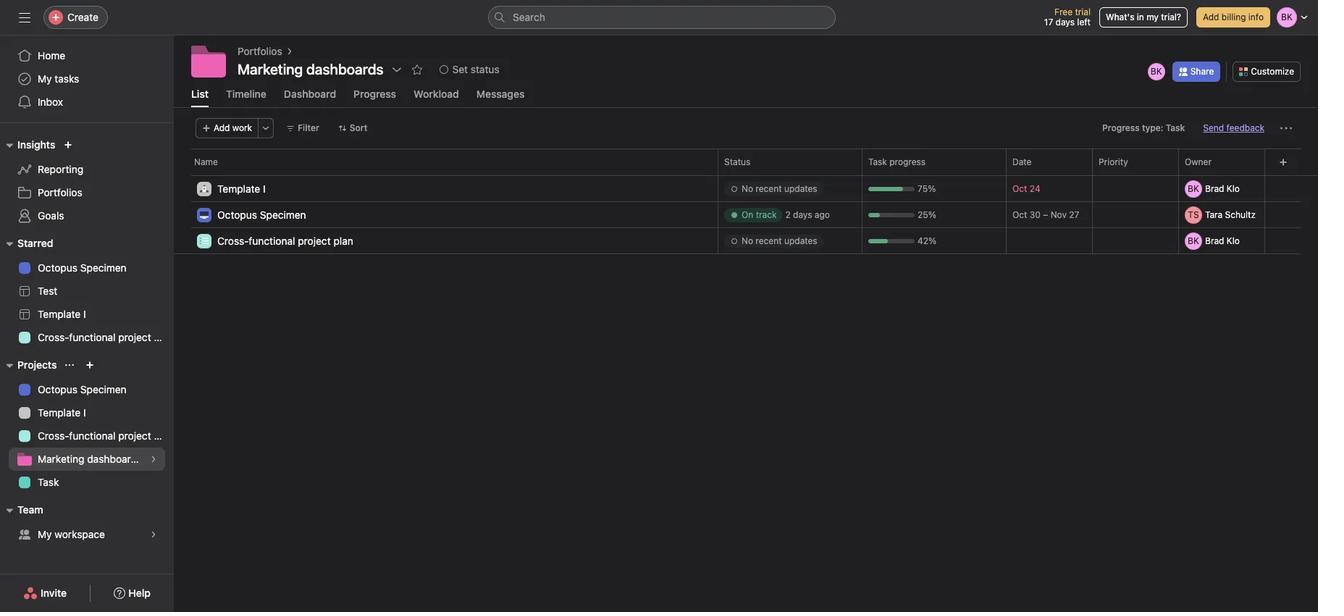 Task type: locate. For each thing, give the bounding box(es) containing it.
portfolios up timeline
[[238, 45, 282, 57]]

no recent updates cell up 2
[[718, 175, 863, 202]]

1 vertical spatial plan
[[154, 331, 174, 343]]

days
[[1056, 17, 1075, 28], [793, 209, 813, 220]]

2
[[786, 209, 791, 220]]

1 brad from the top
[[1206, 183, 1225, 194]]

oct 24
[[1013, 183, 1041, 194]]

1 vertical spatial portfolios
[[38, 186, 82, 199]]

0 vertical spatial klo
[[1227, 183, 1240, 194]]

brad up tara
[[1206, 183, 1225, 194]]

global element
[[0, 36, 174, 122]]

i for middle template i link
[[83, 308, 86, 320]]

octopus specimen up test link
[[38, 262, 127, 274]]

days inside free trial 17 days left
[[1056, 17, 1075, 28]]

1 vertical spatial specimen
[[80, 262, 127, 274]]

bk inside "template i" 'row'
[[1188, 183, 1200, 194]]

0 vertical spatial add
[[1203, 12, 1220, 22]]

row up on
[[174, 149, 1319, 175]]

1 my from the top
[[38, 72, 52, 85]]

updates up 2 days ago
[[785, 183, 818, 194]]

1 vertical spatial bk
[[1188, 183, 1200, 194]]

2 recent from the top
[[756, 235, 782, 246]]

recent up track
[[756, 183, 782, 194]]

template i
[[217, 182, 266, 195], [38, 308, 86, 320], [38, 406, 86, 419]]

0 vertical spatial cross-functional project plan
[[217, 234, 353, 247]]

cell inside "template i" 'row'
[[1179, 175, 1274, 202]]

2 vertical spatial task
[[38, 476, 59, 488]]

updates
[[785, 183, 818, 194], [785, 235, 818, 246]]

octopus specimen inside starred element
[[38, 262, 127, 274]]

status
[[471, 63, 500, 75]]

octopus up test
[[38, 262, 78, 274]]

functional inside the cross-functional project plan cell
[[249, 234, 295, 247]]

dashboards
[[87, 453, 142, 465]]

computer image
[[200, 210, 209, 219]]

1 vertical spatial my
[[38, 528, 52, 541]]

1 vertical spatial updates
[[785, 235, 818, 246]]

no recent updates
[[742, 183, 818, 194], [742, 235, 818, 246]]

task for task
[[38, 476, 59, 488]]

days right 2
[[793, 209, 813, 220]]

oct left 24
[[1013, 183, 1028, 194]]

0 horizontal spatial add
[[214, 122, 230, 133]]

cross-functional project plan link inside cell
[[217, 233, 353, 249]]

1 vertical spatial no recent updates cell
[[718, 228, 863, 254]]

2 brad klo from the top
[[1206, 235, 1240, 246]]

2 vertical spatial functional
[[69, 430, 116, 442]]

klo up tara schultz
[[1227, 183, 1240, 194]]

task
[[1166, 122, 1186, 133], [869, 157, 887, 167], [38, 476, 59, 488]]

octopus specimen down "new project or portfolio" icon
[[38, 383, 127, 396]]

2 no from the top
[[742, 235, 754, 246]]

0 vertical spatial template i link
[[217, 181, 266, 197]]

more actions image up add field icon
[[1281, 122, 1293, 134]]

0 vertical spatial oct
[[1013, 183, 1028, 194]]

octopus
[[217, 208, 257, 221], [38, 262, 78, 274], [38, 383, 78, 396]]

oct 30 – nov 27
[[1013, 209, 1080, 220]]

no recent updates inside the cross-functional project plan "row"
[[742, 235, 818, 246]]

template i link
[[217, 181, 266, 197], [9, 303, 165, 326], [9, 401, 165, 425]]

2 oct from the top
[[1013, 209, 1028, 220]]

1 horizontal spatial portfolios link
[[238, 43, 282, 59]]

i up the "marketing dashboards"
[[83, 406, 86, 419]]

brad inside "template i" 'row'
[[1206, 183, 1225, 194]]

i
[[263, 182, 266, 195], [83, 308, 86, 320], [83, 406, 86, 419]]

cross- for cross-functional project plan link to the bottom
[[38, 430, 69, 442]]

no recent updates cell down 2
[[718, 228, 863, 254]]

2 vertical spatial cross-
[[38, 430, 69, 442]]

1 brad klo from the top
[[1206, 183, 1240, 194]]

search button
[[488, 6, 836, 29]]

bk for template i
[[1188, 183, 1200, 194]]

1 vertical spatial no
[[742, 235, 754, 246]]

add work
[[214, 122, 252, 133]]

1 vertical spatial brad klo
[[1206, 235, 1240, 246]]

1 vertical spatial progress
[[1103, 122, 1140, 133]]

1 vertical spatial octopus specimen link
[[9, 256, 165, 280]]

0 vertical spatial days
[[1056, 17, 1075, 28]]

workload link
[[414, 88, 459, 107]]

1 vertical spatial i
[[83, 308, 86, 320]]

bk inside the cross-functional project plan "row"
[[1188, 235, 1200, 246]]

1 vertical spatial portfolios link
[[9, 181, 165, 204]]

2 vertical spatial i
[[83, 406, 86, 419]]

1 no from the top
[[742, 183, 754, 194]]

0 vertical spatial i
[[263, 182, 266, 195]]

oct inside "template i" 'row'
[[1013, 183, 1028, 194]]

octopus right computer icon
[[217, 208, 257, 221]]

1 vertical spatial days
[[793, 209, 813, 220]]

bk up the ts on the right of the page
[[1188, 183, 1200, 194]]

cross- up projects
[[38, 331, 69, 343]]

klo inside the cross-functional project plan "row"
[[1227, 235, 1240, 246]]

invite
[[41, 587, 67, 599]]

goals
[[38, 209, 64, 222]]

1 horizontal spatial task
[[869, 157, 887, 167]]

task link
[[9, 471, 165, 494]]

2 klo from the top
[[1227, 235, 1240, 246]]

0 vertical spatial recent
[[756, 183, 782, 194]]

add
[[1203, 12, 1220, 22], [214, 122, 230, 133]]

octopus for starred
[[38, 262, 78, 274]]

create
[[67, 11, 99, 23]]

updates inside "template i" 'row'
[[785, 183, 818, 194]]

free
[[1055, 7, 1073, 17]]

bk down the ts on the right of the page
[[1188, 235, 1200, 246]]

teams element
[[0, 497, 174, 549]]

1 horizontal spatial add
[[1203, 12, 1220, 22]]

0 vertical spatial functional
[[249, 234, 295, 247]]

octopus inside projects element
[[38, 383, 78, 396]]

1 horizontal spatial progress
[[1103, 122, 1140, 133]]

i inside cell
[[263, 182, 266, 195]]

add for add billing info
[[1203, 12, 1220, 22]]

portfolios
[[238, 45, 282, 57], [38, 186, 82, 199]]

project
[[298, 234, 331, 247], [118, 331, 151, 343], [118, 430, 151, 442]]

share
[[1191, 66, 1215, 76]]

0 horizontal spatial progress
[[354, 88, 396, 100]]

2 no recent updates from the top
[[742, 235, 818, 246]]

bk
[[1151, 66, 1163, 76], [1188, 183, 1200, 194], [1188, 235, 1200, 246]]

2 vertical spatial plan
[[154, 430, 174, 442]]

project inside cell
[[298, 234, 331, 247]]

brad inside the cross-functional project plan "row"
[[1206, 235, 1225, 246]]

template i link right the rocket icon
[[217, 181, 266, 197]]

oct for oct 24
[[1013, 183, 1028, 194]]

1 vertical spatial cross-
[[38, 331, 69, 343]]

1 vertical spatial template i
[[38, 308, 86, 320]]

2 vertical spatial cross-functional project plan link
[[9, 425, 174, 448]]

2 vertical spatial octopus specimen
[[38, 383, 127, 396]]

template i inside projects element
[[38, 406, 86, 419]]

progress down show options image
[[354, 88, 396, 100]]

2 vertical spatial bk
[[1188, 235, 1200, 246]]

octopus inside starred element
[[38, 262, 78, 274]]

bk for cross-functional project plan
[[1188, 235, 1200, 246]]

1 klo from the top
[[1227, 183, 1240, 194]]

task down marketing
[[38, 476, 59, 488]]

template i link up the "marketing dashboards"
[[9, 401, 165, 425]]

row down status
[[174, 175, 1319, 176]]

2 vertical spatial cross-functional project plan
[[38, 430, 174, 442]]

i inside starred element
[[83, 308, 86, 320]]

klo for cross-functional project plan
[[1227, 235, 1240, 246]]

brad klo for template i
[[1206, 183, 1240, 194]]

1 vertical spatial functional
[[69, 331, 116, 343]]

1 vertical spatial octopus specimen
[[38, 262, 127, 274]]

0 vertical spatial octopus
[[217, 208, 257, 221]]

0 horizontal spatial portfolios
[[38, 186, 82, 199]]

octopus specimen link right computer icon
[[217, 207, 306, 223]]

0 vertical spatial octopus specimen
[[217, 208, 306, 221]]

starred button
[[0, 235, 53, 252]]

30
[[1030, 209, 1041, 220]]

klo down tara schultz
[[1227, 235, 1240, 246]]

on track
[[742, 209, 777, 220]]

my tasks
[[38, 72, 79, 85]]

octopus down show options, current sort, top icon
[[38, 383, 78, 396]]

octopus specimen inside projects element
[[38, 383, 127, 396]]

2 vertical spatial template
[[38, 406, 81, 419]]

functional up the "marketing dashboards"
[[69, 430, 116, 442]]

cell for cross-functional project plan
[[1179, 228, 1274, 254]]

projects element
[[0, 352, 174, 497]]

specimen inside starred element
[[80, 262, 127, 274]]

0 vertical spatial cross-functional project plan link
[[217, 233, 353, 249]]

0 horizontal spatial task
[[38, 476, 59, 488]]

0 vertical spatial brad
[[1206, 183, 1225, 194]]

marketing dashboards
[[38, 453, 142, 465]]

1 vertical spatial recent
[[756, 235, 782, 246]]

oct inside row
[[1013, 209, 1028, 220]]

more actions image
[[1281, 122, 1293, 134], [262, 124, 270, 133]]

brad klo for cross-functional project plan
[[1206, 235, 1240, 246]]

my left tasks at the left of the page
[[38, 72, 52, 85]]

functional up "new project or portfolio" icon
[[69, 331, 116, 343]]

2 no recent updates cell from the top
[[718, 228, 863, 254]]

recent down track
[[756, 235, 782, 246]]

0 vertical spatial template
[[217, 182, 260, 195]]

plan inside starred element
[[154, 331, 174, 343]]

template inside starred element
[[38, 308, 81, 320]]

25%
[[918, 209, 937, 220]]

progress link
[[354, 88, 396, 107]]

0 horizontal spatial portfolios link
[[9, 181, 165, 204]]

octopus specimen for projects
[[38, 383, 127, 396]]

no inside the cross-functional project plan "row"
[[742, 235, 754, 246]]

template i inside starred element
[[38, 308, 86, 320]]

my down team
[[38, 528, 52, 541]]

home
[[38, 49, 65, 62]]

template i right the rocket icon
[[217, 182, 266, 195]]

new image
[[64, 141, 73, 149]]

no recent updates for cross-functional project plan
[[742, 235, 818, 246]]

1 no recent updates cell from the top
[[718, 175, 863, 202]]

add inside 'add billing info' button
[[1203, 12, 1220, 22]]

klo
[[1227, 183, 1240, 194], [1227, 235, 1240, 246]]

no recent updates for template i
[[742, 183, 818, 194]]

octopus specimen link up test
[[9, 256, 165, 280]]

no inside "template i" 'row'
[[742, 183, 754, 194]]

progress for progress type: task
[[1103, 122, 1140, 133]]

i right the rocket icon
[[263, 182, 266, 195]]

0 vertical spatial cross-
[[217, 234, 249, 247]]

plan inside projects element
[[154, 430, 174, 442]]

remove image
[[1262, 237, 1271, 245]]

0 vertical spatial bk
[[1151, 66, 1163, 76]]

cell inside the cross-functional project plan "row"
[[1179, 228, 1274, 254]]

plan
[[334, 234, 353, 247], [154, 331, 174, 343], [154, 430, 174, 442]]

specimen for starred
[[80, 262, 127, 274]]

2 vertical spatial octopus specimen link
[[9, 378, 165, 401]]

my inside global element
[[38, 72, 52, 85]]

cross-functional project plan cell
[[174, 228, 719, 256]]

1 horizontal spatial portfolios
[[238, 45, 282, 57]]

starred element
[[0, 230, 174, 352]]

1 vertical spatial oct
[[1013, 209, 1028, 220]]

send feedback link
[[1204, 122, 1265, 135]]

task inside progress type: task dropdown button
[[1166, 122, 1186, 133]]

add to starred image
[[411, 64, 423, 75]]

left
[[1078, 17, 1091, 28]]

recent inside "template i" 'row'
[[756, 183, 782, 194]]

create button
[[43, 6, 108, 29]]

updates for cross-functional project plan
[[785, 235, 818, 246]]

brad klo
[[1206, 183, 1240, 194], [1206, 235, 1240, 246]]

cross- inside starred element
[[38, 331, 69, 343]]

recent inside the cross-functional project plan "row"
[[756, 235, 782, 246]]

invite button
[[14, 580, 76, 606]]

0 vertical spatial progress
[[354, 88, 396, 100]]

portfolios link up timeline
[[238, 43, 282, 59]]

ts
[[1189, 209, 1200, 220]]

1 vertical spatial cross-functional project plan
[[38, 331, 174, 343]]

cell
[[1179, 175, 1274, 202], [718, 201, 863, 228], [1179, 228, 1274, 254]]

sort button
[[332, 118, 374, 138]]

0 vertical spatial project
[[298, 234, 331, 247]]

messages
[[477, 88, 525, 100]]

recent
[[756, 183, 782, 194], [756, 235, 782, 246]]

task right type:
[[1166, 122, 1186, 133]]

add left the billing
[[1203, 12, 1220, 22]]

days right 17 at top right
[[1056, 17, 1075, 28]]

1 vertical spatial project
[[118, 331, 151, 343]]

functional right list image
[[249, 234, 295, 247]]

0 vertical spatial my
[[38, 72, 52, 85]]

add left work at the top left
[[214, 122, 230, 133]]

no recent updates cell
[[718, 175, 863, 202], [718, 228, 863, 254]]

row
[[174, 149, 1319, 175], [174, 175, 1319, 176]]

cross-functional project plan link
[[217, 233, 353, 249], [9, 326, 174, 349], [9, 425, 174, 448]]

1 vertical spatial octopus
[[38, 262, 78, 274]]

filter button
[[280, 118, 326, 138]]

octopus specimen link down "new project or portfolio" icon
[[9, 378, 165, 401]]

no up on
[[742, 183, 754, 194]]

0 vertical spatial specimen
[[260, 208, 306, 221]]

brad klo inside the cross-functional project plan "row"
[[1206, 235, 1240, 246]]

brad
[[1206, 183, 1225, 194], [1206, 235, 1225, 246]]

set
[[453, 63, 468, 75]]

messages link
[[477, 88, 525, 107]]

1 vertical spatial no recent updates
[[742, 235, 818, 246]]

0 vertical spatial no recent updates
[[742, 183, 818, 194]]

1 vertical spatial brad
[[1206, 235, 1225, 246]]

specimen for projects
[[80, 383, 127, 396]]

1 updates from the top
[[785, 183, 818, 194]]

portfolios down 'reporting'
[[38, 186, 82, 199]]

template inside projects element
[[38, 406, 81, 419]]

task inside task link
[[38, 476, 59, 488]]

0 vertical spatial portfolios link
[[238, 43, 282, 59]]

template up marketing
[[38, 406, 81, 419]]

1 horizontal spatial days
[[1056, 17, 1075, 28]]

template i link down test
[[9, 303, 165, 326]]

template i link inside cell
[[217, 181, 266, 197]]

my for my workspace
[[38, 528, 52, 541]]

i down test link
[[83, 308, 86, 320]]

bk left share button
[[1151, 66, 1163, 76]]

show options image
[[391, 64, 403, 75]]

template i down test
[[38, 308, 86, 320]]

more actions image right work at the top left
[[262, 124, 270, 133]]

2 brad from the top
[[1206, 235, 1225, 246]]

0 vertical spatial plan
[[334, 234, 353, 247]]

2 vertical spatial specimen
[[80, 383, 127, 396]]

projects
[[17, 359, 57, 371]]

timeline
[[226, 88, 267, 100]]

2 updates from the top
[[785, 235, 818, 246]]

new project or portfolio image
[[86, 361, 94, 370]]

progress left type:
[[1103, 122, 1140, 133]]

reporting
[[38, 163, 83, 175]]

2 vertical spatial template i link
[[9, 401, 165, 425]]

brad klo down tara schultz
[[1206, 235, 1240, 246]]

cell containing on track
[[718, 201, 863, 228]]

2 my from the top
[[38, 528, 52, 541]]

template right the rocket icon
[[217, 182, 260, 195]]

no recent updates up 2
[[742, 183, 818, 194]]

1 oct from the top
[[1013, 183, 1028, 194]]

template i up marketing
[[38, 406, 86, 419]]

0 vertical spatial no
[[742, 183, 754, 194]]

i inside projects element
[[83, 406, 86, 419]]

octopus specimen right computer icon
[[217, 208, 306, 221]]

octopus specimen link for starred
[[9, 256, 165, 280]]

updates down 2 days ago
[[785, 235, 818, 246]]

1 vertical spatial add
[[214, 122, 230, 133]]

template for middle template i link
[[38, 308, 81, 320]]

plan inside cell
[[334, 234, 353, 247]]

0 vertical spatial brad klo
[[1206, 183, 1240, 194]]

1 vertical spatial klo
[[1227, 235, 1240, 246]]

no recent updates down 2
[[742, 235, 818, 246]]

0 vertical spatial template i
[[217, 182, 266, 195]]

brad klo inside "template i" 'row'
[[1206, 183, 1240, 194]]

my inside teams element
[[38, 528, 52, 541]]

1 no recent updates from the top
[[742, 183, 818, 194]]

cross-
[[217, 234, 249, 247], [38, 331, 69, 343], [38, 430, 69, 442]]

cross- inside projects element
[[38, 430, 69, 442]]

1 vertical spatial cross-functional project plan link
[[9, 326, 174, 349]]

1 vertical spatial task
[[869, 157, 887, 167]]

2 horizontal spatial task
[[1166, 122, 1186, 133]]

add billing info
[[1203, 12, 1264, 22]]

add inside the add work button
[[214, 122, 230, 133]]

what's in my trial?
[[1106, 12, 1182, 22]]

specimen inside cell
[[260, 208, 306, 221]]

portfolios link down 'reporting'
[[9, 181, 165, 204]]

no recent updates inside "template i" 'row'
[[742, 183, 818, 194]]

cross-functional project plan inside starred element
[[38, 331, 174, 343]]

cell inside the octopus specimen row
[[718, 201, 863, 228]]

cross- right list image
[[217, 234, 249, 247]]

progress inside progress type: task dropdown button
[[1103, 122, 1140, 133]]

add work button
[[196, 118, 259, 138]]

template down test
[[38, 308, 81, 320]]

octopus specimen link
[[217, 207, 306, 223], [9, 256, 165, 280], [9, 378, 165, 401]]

specimen inside projects element
[[80, 383, 127, 396]]

cross- up marketing
[[38, 430, 69, 442]]

add field image
[[1279, 158, 1288, 167]]

1 recent from the top
[[756, 183, 782, 194]]

task left progress
[[869, 157, 887, 167]]

brad klo up tara schultz
[[1206, 183, 1240, 194]]

send feedback
[[1204, 122, 1265, 133]]

hide sidebar image
[[19, 12, 30, 23]]

2 vertical spatial octopus
[[38, 383, 78, 396]]

2 vertical spatial template i
[[38, 406, 86, 419]]

add billing info button
[[1197, 7, 1271, 28]]

insights button
[[0, 136, 55, 154]]

no down the octopus specimen row
[[742, 235, 754, 246]]

cross-functional project plan inside cell
[[217, 234, 353, 247]]

0 vertical spatial updates
[[785, 183, 818, 194]]

progress type: task button
[[1096, 118, 1192, 138]]

oct left 30
[[1013, 209, 1028, 220]]

0 vertical spatial no recent updates cell
[[718, 175, 863, 202]]

specimen
[[260, 208, 306, 221], [80, 262, 127, 274], [80, 383, 127, 396]]

klo inside "template i" 'row'
[[1227, 183, 1240, 194]]

updates inside the cross-functional project plan "row"
[[785, 235, 818, 246]]

0 vertical spatial task
[[1166, 122, 1186, 133]]

what's in my trial? button
[[1100, 7, 1188, 28]]

1 row from the top
[[174, 149, 1319, 175]]

0 vertical spatial octopus specimen link
[[217, 207, 306, 223]]

0 horizontal spatial days
[[793, 209, 813, 220]]

brad down tara
[[1206, 235, 1225, 246]]

1 vertical spatial template
[[38, 308, 81, 320]]



Task type: describe. For each thing, give the bounding box(es) containing it.
1 horizontal spatial more actions image
[[1281, 122, 1293, 134]]

work
[[232, 122, 252, 133]]

date
[[1013, 157, 1032, 167]]

goals link
[[9, 204, 165, 228]]

test
[[38, 285, 57, 297]]

set status
[[453, 63, 500, 75]]

projects button
[[0, 356, 57, 374]]

template inside cell
[[217, 182, 260, 195]]

oct for oct 30 – nov 27
[[1013, 209, 1028, 220]]

rocket image
[[200, 184, 209, 193]]

dashboard link
[[284, 88, 336, 107]]

octopus for projects
[[38, 383, 78, 396]]

add for add work
[[214, 122, 230, 133]]

team button
[[0, 501, 43, 519]]

my tasks link
[[9, 67, 165, 91]]

recent for template i
[[756, 183, 782, 194]]

search
[[513, 11, 546, 23]]

template i for the bottom template i link
[[38, 406, 86, 419]]

marketing
[[38, 453, 84, 465]]

inbox
[[38, 96, 63, 108]]

progress
[[890, 157, 926, 167]]

my workspace
[[38, 528, 105, 541]]

insights element
[[0, 132, 174, 230]]

customize
[[1252, 66, 1295, 76]]

help
[[128, 587, 151, 599]]

inbox link
[[9, 91, 165, 114]]

octopus inside cell
[[217, 208, 257, 221]]

show options, current sort, top image
[[66, 361, 74, 370]]

cell for template i
[[1179, 175, 1274, 202]]

ago
[[815, 209, 830, 220]]

timeline link
[[226, 88, 267, 107]]

template i for middle template i link
[[38, 308, 86, 320]]

tara
[[1206, 209, 1223, 220]]

team
[[17, 504, 43, 516]]

share button
[[1173, 61, 1221, 82]]

template for the bottom template i link
[[38, 406, 81, 419]]

octopus specimen link inside cell
[[217, 207, 306, 223]]

status
[[725, 157, 751, 167]]

see details, marketing dashboards image
[[149, 455, 158, 464]]

recent for cross-functional project plan
[[756, 235, 782, 246]]

brad for cross-functional project plan
[[1206, 235, 1225, 246]]

owner
[[1185, 157, 1212, 167]]

in
[[1137, 12, 1145, 22]]

i for the bottom template i link
[[83, 406, 86, 419]]

functional inside projects element
[[69, 430, 116, 442]]

tara schultz
[[1206, 209, 1256, 220]]

search list box
[[488, 6, 836, 29]]

octopus specimen row
[[174, 201, 1319, 230]]

template i inside cell
[[217, 182, 266, 195]]

workspace
[[55, 528, 105, 541]]

days inside the octopus specimen row
[[793, 209, 813, 220]]

reporting link
[[9, 158, 165, 181]]

schultz
[[1226, 209, 1256, 220]]

project inside starred element
[[118, 331, 151, 343]]

track
[[756, 209, 777, 220]]

my workspace link
[[9, 523, 165, 546]]

2 days ago
[[786, 209, 830, 220]]

marketing dashboards link
[[9, 448, 165, 471]]

portfolios inside 'portfolios' link
[[38, 186, 82, 199]]

customize button
[[1233, 61, 1301, 82]]

cross- inside cell
[[217, 234, 249, 247]]

17
[[1045, 17, 1054, 28]]

dashboard
[[284, 88, 336, 100]]

2 row from the top
[[174, 175, 1319, 176]]

info
[[1249, 12, 1264, 22]]

my
[[1147, 12, 1159, 22]]

cross-functional project plan row
[[174, 228, 1319, 256]]

octopus specimen cell
[[174, 201, 719, 230]]

functional inside starred element
[[69, 331, 116, 343]]

no for template i
[[742, 183, 754, 194]]

brad for template i
[[1206, 183, 1225, 194]]

trial
[[1076, 7, 1091, 17]]

starred
[[17, 237, 53, 249]]

set status button
[[433, 59, 506, 80]]

priority
[[1099, 157, 1129, 167]]

trial?
[[1162, 12, 1182, 22]]

27
[[1070, 209, 1080, 220]]

0 vertical spatial portfolios
[[238, 45, 282, 57]]

list image
[[200, 237, 209, 245]]

24
[[1030, 183, 1041, 194]]

cross-functional project plan inside projects element
[[38, 430, 174, 442]]

updates for template i
[[785, 183, 818, 194]]

name
[[194, 157, 218, 167]]

feedback
[[1227, 122, 1265, 133]]

klo for template i
[[1227, 183, 1240, 194]]

progress type: task
[[1103, 122, 1186, 133]]

list link
[[191, 88, 209, 107]]

0 horizontal spatial more actions image
[[262, 124, 270, 133]]

octopus specimen link for projects
[[9, 378, 165, 401]]

task progress
[[869, 157, 926, 167]]

template i cell
[[174, 175, 719, 204]]

free trial 17 days left
[[1045, 7, 1091, 28]]

no recent updates cell for template i
[[718, 175, 863, 202]]

filter
[[298, 122, 319, 133]]

template i row
[[174, 175, 1319, 204]]

list
[[191, 88, 209, 100]]

no recent updates cell for cross-functional project plan
[[718, 228, 863, 254]]

–
[[1044, 209, 1049, 220]]

workload
[[414, 88, 459, 100]]

my for my tasks
[[38, 72, 52, 85]]

type:
[[1143, 122, 1164, 133]]

1 vertical spatial template i link
[[9, 303, 165, 326]]

octopus specimen for starred
[[38, 262, 127, 274]]

cross- for the middle cross-functional project plan link
[[38, 331, 69, 343]]

remove image
[[1262, 184, 1271, 193]]

home link
[[9, 44, 165, 67]]

octopus specimen inside cell
[[217, 208, 306, 221]]

task for task progress
[[869, 157, 887, 167]]

row containing name
[[174, 149, 1319, 175]]

no for cross-functional project plan
[[742, 235, 754, 246]]

billing
[[1222, 12, 1247, 22]]

see details, my workspace image
[[149, 530, 158, 539]]

on
[[742, 209, 754, 220]]

test link
[[9, 280, 165, 303]]

progress for progress
[[354, 88, 396, 100]]

tasks
[[55, 72, 79, 85]]

2 vertical spatial project
[[118, 430, 151, 442]]

send
[[1204, 122, 1225, 133]]

42%
[[918, 235, 937, 246]]

75%
[[918, 183, 936, 194]]

marketing dashboards
[[238, 61, 384, 78]]



Task type: vqa. For each thing, say whether or not it's contained in the screenshot.
Search tasks, projects, and more 'text field'
no



